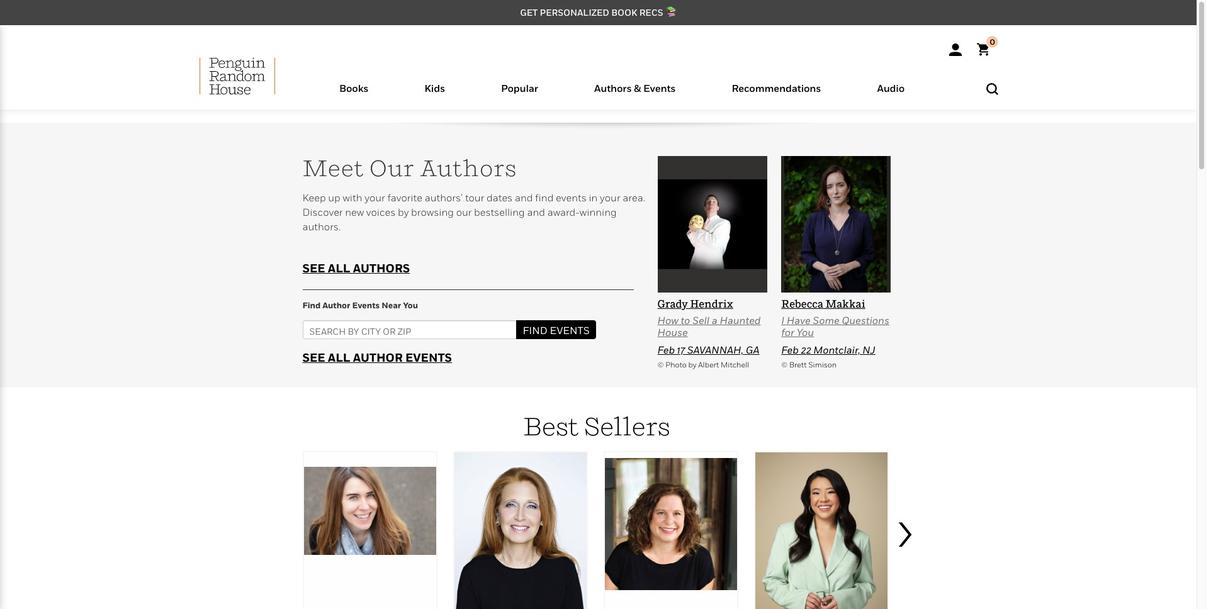 Task type: describe. For each thing, give the bounding box(es) containing it.
simison
[[809, 360, 837, 370]]

a
[[712, 314, 718, 327]]

books
[[339, 82, 369, 94]]

main navigation element
[[168, 57, 1029, 110]]

0 horizontal spatial author
[[323, 300, 350, 310]]

some
[[813, 314, 840, 327]]

recommendations
[[732, 82, 821, 94]]

area.
[[623, 192, 646, 204]]

how
[[658, 314, 679, 327]]

house
[[658, 326, 688, 339]]

2 your from the left
[[600, 192, 621, 204]]

authors for meet our authors
[[420, 154, 517, 181]]

get personalized book recs 📚
[[520, 7, 677, 18]]

rebecca makkai link
[[782, 298, 891, 310]]

book
[[612, 7, 638, 18]]

browsing
[[411, 206, 454, 219]]

all for author
[[328, 351, 350, 365]]

SEARCH BY CITY OR ZIP text field
[[303, 321, 518, 339]]

📚
[[666, 7, 677, 18]]

authors & events link
[[595, 82, 676, 110]]

i have some questions for you link
[[782, 314, 891, 339]]

by inside keep up with your favorite authors' tour dates and find events in your area. discover new voices by browsing our bestselling and award-winning authors.
[[398, 206, 409, 219]]

favorite
[[388, 192, 423, 204]]

savannah,
[[688, 344, 744, 356]]

haunted
[[720, 314, 761, 327]]

see all authors link
[[303, 262, 410, 275]]

find for find events
[[523, 324, 548, 337]]

personalized
[[540, 7, 610, 18]]

keep
[[303, 192, 326, 204]]

feb 17 savannah, ga link
[[658, 343, 767, 358]]

voices
[[366, 206, 396, 219]]

sign in image
[[949, 43, 962, 56]]

rebecca
[[782, 298, 824, 310]]

grady hendrix image
[[658, 156, 767, 293]]

events
[[556, 192, 587, 204]]

17
[[677, 344, 685, 356]]

ga
[[746, 344, 760, 356]]

authors.
[[303, 220, 341, 233]]

books link
[[339, 82, 369, 110]]

makkai
[[826, 298, 866, 310]]

meet
[[303, 154, 365, 181]]

have
[[787, 314, 811, 327]]

kids link
[[425, 82, 445, 110]]

mitchell
[[721, 360, 750, 370]]

grady hendrix how to sell a haunted house feb 17 savannah, ga ©  photo by albert mitchell
[[658, 298, 761, 370]]

© for feb 22 montclair, nj
[[782, 360, 788, 370]]

winning
[[580, 206, 617, 219]]

rebecca makkai i have some questions for you feb 22 montclair, nj ©  brett simison
[[782, 298, 890, 370]]

recommendations button
[[704, 79, 849, 110]]

popular button
[[473, 79, 566, 110]]

meet our authors
[[303, 154, 517, 181]]

see all author events
[[303, 351, 452, 365]]

see for see all authors
[[303, 262, 325, 275]]

audio link
[[878, 82, 905, 110]]

authors & events button
[[566, 79, 704, 110]]

get
[[520, 7, 538, 18]]

kids button
[[397, 79, 473, 110]]

new
[[345, 206, 364, 219]]

brett
[[790, 360, 807, 370]]

events inside find events button
[[550, 324, 590, 337]]

0 vertical spatial you
[[403, 300, 418, 310]]

our
[[456, 206, 472, 219]]

find author events near you
[[303, 300, 418, 310]]

up
[[328, 192, 341, 204]]

© for feb 17 savannah, ga
[[658, 360, 664, 370]]

best sellers
[[523, 411, 671, 441]]

authors inside dropdown button
[[595, 82, 632, 94]]

›
[[895, 498, 915, 558]]

find events button
[[517, 321, 596, 339]]

near
[[382, 300, 401, 310]]

i
[[782, 314, 785, 327]]

shopping cart image
[[977, 36, 998, 56]]

1 vertical spatial author
[[353, 351, 403, 365]]

all for authors
[[328, 262, 350, 275]]

nj
[[863, 344, 876, 356]]

find for find author events near you
[[303, 300, 321, 310]]

0 vertical spatial and
[[515, 192, 533, 204]]

find
[[535, 192, 554, 204]]

how to sell a haunted house link
[[658, 314, 767, 339]]

keep up with your favorite authors' tour dates and find events in your area. discover new voices by browsing our bestselling and award-winning authors.
[[303, 192, 646, 233]]



Task type: locate. For each thing, give the bounding box(es) containing it.
1 vertical spatial authors
[[420, 154, 517, 181]]

1 your from the left
[[365, 192, 385, 204]]

feb for feb 22 montclair, nj
[[782, 344, 799, 356]]

books button
[[311, 79, 397, 110]]

feb inside grady hendrix how to sell a haunted house feb 17 savannah, ga ©  photo by albert mitchell
[[658, 344, 675, 356]]

1 horizontal spatial ©
[[782, 360, 788, 370]]

our
[[370, 154, 415, 181]]

0 horizontal spatial feb
[[658, 344, 675, 356]]

1 horizontal spatial you
[[797, 326, 814, 339]]

1 horizontal spatial find
[[523, 324, 548, 337]]

see all authors
[[303, 262, 410, 275]]

find inside button
[[523, 324, 548, 337]]

feb left 22
[[782, 344, 799, 356]]

1 horizontal spatial by
[[689, 360, 697, 370]]

audio button
[[849, 79, 933, 110]]

0 horizontal spatial by
[[398, 206, 409, 219]]

0 horizontal spatial your
[[365, 192, 385, 204]]

to
[[681, 314, 690, 327]]

discover
[[303, 206, 343, 219]]

by down favorite
[[398, 206, 409, 219]]

find
[[303, 300, 321, 310], [523, 324, 548, 337]]

2 feb from the left
[[782, 344, 799, 356]]

author down see all authors link
[[323, 300, 350, 310]]

events
[[644, 82, 676, 94], [352, 300, 380, 310], [550, 324, 590, 337], [406, 351, 452, 365]]

audio
[[878, 82, 905, 94]]

0 vertical spatial find
[[303, 300, 321, 310]]

©
[[658, 360, 664, 370], [782, 360, 788, 370]]

best
[[523, 411, 579, 441]]

2 vertical spatial authors
[[353, 262, 410, 275]]

© left photo
[[658, 360, 664, 370]]

get personalized book recs 📚 link
[[520, 7, 677, 18]]

2 © from the left
[[782, 360, 788, 370]]

© inside rebecca makkai i have some questions for you feb 22 montclair, nj ©  brett simison
[[782, 360, 788, 370]]

grady
[[658, 298, 688, 310]]

and left find
[[515, 192, 533, 204]]

0 vertical spatial see
[[303, 262, 325, 275]]

your up the voices
[[365, 192, 385, 204]]

find events
[[523, 324, 590, 337]]

grady hendrix link
[[658, 298, 767, 310]]

popular
[[501, 82, 538, 94]]

sellers
[[584, 411, 671, 441]]

by left albert at the bottom right of page
[[689, 360, 697, 370]]

feb 22 montclair, nj link
[[782, 343, 891, 358]]

&
[[634, 82, 641, 94]]

bestselling
[[474, 206, 525, 219]]

tour
[[465, 192, 485, 204]]

authors
[[595, 82, 632, 94], [420, 154, 517, 181], [353, 262, 410, 275]]

0 horizontal spatial ©
[[658, 360, 664, 370]]

in
[[589, 192, 598, 204]]

› link
[[895, 439, 920, 610]]

recs
[[640, 7, 663, 18]]

feb inside rebecca makkai i have some questions for you feb 22 montclair, nj ©  brett simison
[[782, 344, 799, 356]]

feb
[[658, 344, 675, 356], [782, 344, 799, 356]]

by
[[398, 206, 409, 219], [689, 360, 697, 370]]

© inside grady hendrix how to sell a haunted house feb 17 savannah, ga ©  photo by albert mitchell
[[658, 360, 664, 370]]

dates
[[487, 192, 513, 204]]

you right near
[[403, 300, 418, 310]]

1 vertical spatial all
[[328, 351, 350, 365]]

2 all from the top
[[328, 351, 350, 365]]

1 vertical spatial and
[[527, 206, 545, 219]]

sell
[[693, 314, 710, 327]]

authors & events
[[595, 82, 676, 94]]

search image
[[987, 83, 998, 95]]

see all author events link
[[303, 351, 452, 365]]

authors up tour
[[420, 154, 517, 181]]

authors for see all authors
[[353, 262, 410, 275]]

rebecca makkai image
[[782, 156, 891, 293]]

questions
[[842, 314, 890, 327]]

award-
[[548, 206, 580, 219]]

feb left 17
[[658, 344, 675, 356]]

for
[[782, 326, 795, 339]]

penguin random house image
[[199, 57, 275, 95]]

you right for
[[797, 326, 814, 339]]

2 see from the top
[[303, 351, 325, 365]]

1 vertical spatial you
[[797, 326, 814, 339]]

all down find author events near you on the left
[[328, 351, 350, 365]]

kids
[[425, 82, 445, 94]]

montclair,
[[814, 344, 861, 356]]

authors left the &
[[595, 82, 632, 94]]

22
[[801, 344, 812, 356]]

0 vertical spatial by
[[398, 206, 409, 219]]

1 horizontal spatial your
[[600, 192, 621, 204]]

by inside grady hendrix how to sell a haunted house feb 17 savannah, ga ©  photo by albert mitchell
[[689, 360, 697, 370]]

1 vertical spatial find
[[523, 324, 548, 337]]

your
[[365, 192, 385, 204], [600, 192, 621, 204]]

albert
[[699, 360, 719, 370]]

1 horizontal spatial author
[[353, 351, 403, 365]]

recommendations link
[[732, 82, 821, 110]]

photo
[[666, 360, 687, 370]]

0 vertical spatial author
[[323, 300, 350, 310]]

hendrix
[[690, 298, 734, 310]]

1 all from the top
[[328, 262, 350, 275]]

all
[[328, 262, 350, 275], [328, 351, 350, 365]]

1 © from the left
[[658, 360, 664, 370]]

see
[[303, 262, 325, 275], [303, 351, 325, 365]]

1 horizontal spatial feb
[[782, 344, 799, 356]]

1 horizontal spatial authors
[[420, 154, 517, 181]]

© left brett
[[782, 360, 788, 370]]

1 vertical spatial see
[[303, 351, 325, 365]]

see for see all author events
[[303, 351, 325, 365]]

all up find author events near you on the left
[[328, 262, 350, 275]]

with
[[343, 192, 362, 204]]

you
[[403, 300, 418, 310], [797, 326, 814, 339]]

0 horizontal spatial you
[[403, 300, 418, 310]]

authors'
[[425, 192, 463, 204]]

and down find
[[527, 206, 545, 219]]

0 horizontal spatial authors
[[353, 262, 410, 275]]

2 horizontal spatial authors
[[595, 82, 632, 94]]

authors up near
[[353, 262, 410, 275]]

0 vertical spatial all
[[328, 262, 350, 275]]

feb for feb 17 savannah, ga
[[658, 344, 675, 356]]

1 vertical spatial by
[[689, 360, 697, 370]]

1 feb from the left
[[658, 344, 675, 356]]

0 horizontal spatial find
[[303, 300, 321, 310]]

you inside rebecca makkai i have some questions for you feb 22 montclair, nj ©  brett simison
[[797, 326, 814, 339]]

0 vertical spatial authors
[[595, 82, 632, 94]]

events inside authors & events link
[[644, 82, 676, 94]]

your right in
[[600, 192, 621, 204]]

1 see from the top
[[303, 262, 325, 275]]

author down search by city or zip text field
[[353, 351, 403, 365]]



Task type: vqa. For each thing, say whether or not it's contained in the screenshot.
"Favorite" in the left of the page
yes



